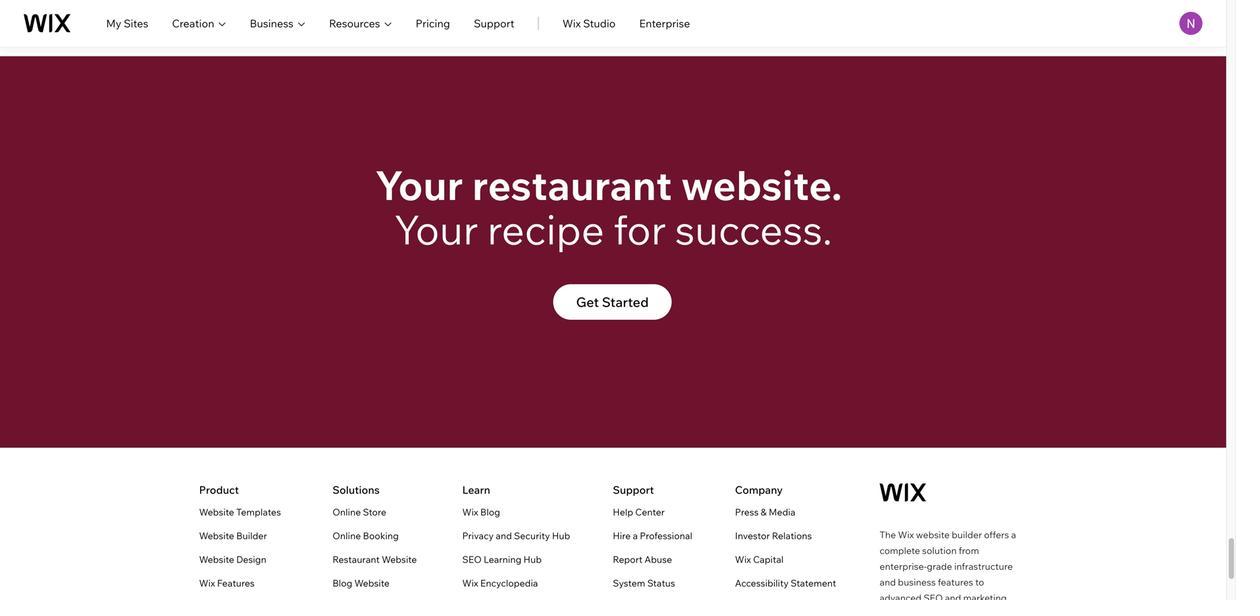 Task type: vqa. For each thing, say whether or not it's contained in the screenshot.
so
no



Task type: describe. For each thing, give the bounding box(es) containing it.
wix for wix features
[[199, 578, 215, 589]]

wix features link
[[199, 576, 255, 592]]

status
[[647, 578, 675, 589]]

solutions
[[333, 484, 380, 497]]

recipe
[[487, 204, 605, 255]]

success.
[[675, 204, 832, 255]]

my sites
[[106, 17, 148, 30]]

website for website templates
[[199, 507, 234, 518]]

wix capital link
[[735, 552, 784, 568]]

hire a professional link
[[613, 528, 693, 544]]

wix logo, homepage image
[[880, 484, 927, 502]]

wix blog link
[[462, 505, 500, 521]]

restaurant website
[[333, 554, 417, 566]]

my
[[106, 17, 121, 30]]

get
[[576, 294, 599, 310]]

website templates link
[[199, 505, 281, 521]]

pricing link
[[416, 15, 450, 31]]

infrastructure
[[954, 561, 1013, 573]]

your restaurant website. your recipe for success.
[[375, 160, 851, 255]]

enterprise
[[639, 17, 690, 30]]

online for online store
[[333, 507, 361, 518]]

help center link
[[613, 505, 665, 521]]

support link
[[474, 15, 515, 31]]

investor
[[735, 530, 770, 542]]

get started
[[576, 294, 649, 310]]

online for online booking
[[333, 530, 361, 542]]

offers
[[984, 529, 1009, 541]]

accessibility statement link
[[735, 576, 836, 592]]

the
[[880, 529, 896, 541]]

0 vertical spatial hub
[[552, 530, 570, 542]]

website
[[916, 529, 950, 541]]

features
[[938, 577, 973, 588]]

my sites link
[[106, 15, 148, 31]]

seo inside the wix website builder offers a complete solution from enterprise-grade infrastructure and business features to advanced seo and marke
[[924, 593, 943, 600]]

enterprise-
[[880, 561, 927, 573]]

studio
[[583, 17, 616, 30]]

from
[[959, 545, 979, 557]]

hire
[[613, 530, 631, 542]]

wix inside the wix website builder offers a complete solution from enterprise-grade infrastructure and business features to advanced seo and marke
[[898, 529, 914, 541]]

press & media
[[735, 507, 796, 518]]

business
[[250, 17, 294, 30]]

booking
[[363, 530, 399, 542]]

website.
[[681, 160, 842, 210]]

system status link
[[613, 576, 675, 592]]

learn
[[462, 484, 490, 497]]

1 vertical spatial and
[[880, 577, 896, 588]]

website builder link
[[199, 528, 267, 544]]

the wix website builder offers a complete solution from enterprise-grade infrastructure and business features to advanced seo and marke
[[880, 529, 1016, 600]]

builder
[[236, 530, 267, 542]]

statement
[[791, 578, 836, 589]]

1 horizontal spatial support
[[613, 484, 654, 497]]

online booking
[[333, 530, 399, 542]]

professional
[[640, 530, 693, 542]]

privacy
[[462, 530, 494, 542]]

blog website
[[333, 578, 390, 589]]

press
[[735, 507, 759, 518]]

0 vertical spatial blog
[[480, 507, 500, 518]]

sites
[[124, 17, 148, 30]]

seo learning hub link
[[462, 552, 542, 568]]

online booking link
[[333, 528, 399, 544]]

accessibility
[[735, 578, 789, 589]]

press & media link
[[735, 505, 796, 521]]

help center
[[613, 507, 665, 518]]

started
[[602, 294, 649, 310]]

center
[[635, 507, 665, 518]]

restaurant
[[472, 160, 672, 210]]

resources button
[[329, 15, 392, 31]]

advanced
[[880, 593, 922, 600]]

0 horizontal spatial seo
[[462, 554, 482, 566]]



Task type: locate. For each thing, give the bounding box(es) containing it.
business
[[898, 577, 936, 588]]

wix for wix encyclopedia
[[462, 578, 478, 589]]

0 horizontal spatial a
[[633, 530, 638, 542]]

features
[[217, 578, 255, 589]]

website design
[[199, 554, 266, 566]]

system status
[[613, 578, 675, 589]]

seo learning hub
[[462, 554, 542, 566]]

website up wix features
[[199, 554, 234, 566]]

security
[[514, 530, 550, 542]]

2 horizontal spatial and
[[945, 593, 961, 600]]

0 horizontal spatial support
[[474, 17, 515, 30]]

wix left studio
[[563, 17, 581, 30]]

company
[[735, 484, 783, 497]]

to
[[976, 577, 984, 588]]

wix down learn
[[462, 507, 478, 518]]

blog
[[480, 507, 500, 518], [333, 578, 352, 589]]

website down booking
[[382, 554, 417, 566]]

wix for wix capital
[[735, 554, 751, 566]]

encyclopedia
[[480, 578, 538, 589]]

1 vertical spatial seo
[[924, 593, 943, 600]]

report
[[613, 554, 643, 566]]

0 vertical spatial support
[[474, 17, 515, 30]]

a inside hire a professional link
[[633, 530, 638, 542]]

wix studio
[[563, 17, 616, 30]]

online
[[333, 507, 361, 518], [333, 530, 361, 542]]

report abuse link
[[613, 552, 672, 568]]

seo down the business
[[924, 593, 943, 600]]

0 vertical spatial and
[[496, 530, 512, 542]]

0 vertical spatial seo
[[462, 554, 482, 566]]

blog down restaurant on the left of the page
[[333, 578, 352, 589]]

online down the solutions
[[333, 507, 361, 518]]

support up help center
[[613, 484, 654, 497]]

1 horizontal spatial a
[[1011, 529, 1016, 541]]

and up learning
[[496, 530, 512, 542]]

pricing
[[416, 17, 450, 30]]

online up restaurant on the left of the page
[[333, 530, 361, 542]]

your
[[375, 160, 463, 210], [394, 204, 478, 255]]

and up advanced
[[880, 577, 896, 588]]

seo down 'privacy' at the left bottom of the page
[[462, 554, 482, 566]]

media
[[769, 507, 796, 518]]

a inside the wix website builder offers a complete solution from enterprise-grade infrastructure and business features to advanced seo and marke
[[1011, 529, 1016, 541]]

0 horizontal spatial blog
[[333, 578, 352, 589]]

1 vertical spatial support
[[613, 484, 654, 497]]

website down product
[[199, 507, 234, 518]]

a right offers
[[1011, 529, 1016, 541]]

online inside online booking link
[[333, 530, 361, 542]]

learning
[[484, 554, 522, 566]]

blog down learn
[[480, 507, 500, 518]]

enterprise link
[[639, 15, 690, 31]]

online store link
[[333, 505, 386, 521]]

store
[[363, 507, 386, 518]]

online inside online store link
[[333, 507, 361, 518]]

website builder
[[199, 530, 267, 542]]

wix blog
[[462, 507, 500, 518]]

website templates
[[199, 507, 281, 518]]

2 online from the top
[[333, 530, 361, 542]]

wix left encyclopedia
[[462, 578, 478, 589]]

wix for wix blog
[[462, 507, 478, 518]]

&
[[761, 507, 767, 518]]

investor relations
[[735, 530, 812, 542]]

wix features
[[199, 578, 255, 589]]

capital
[[753, 554, 784, 566]]

product
[[199, 484, 239, 497]]

hub down the security
[[524, 554, 542, 566]]

website down "restaurant website" link
[[354, 578, 390, 589]]

relations
[[772, 530, 812, 542]]

0 horizontal spatial hub
[[524, 554, 542, 566]]

creation
[[172, 17, 214, 30]]

support right pricing link
[[474, 17, 515, 30]]

investor relations link
[[735, 528, 812, 544]]

builder
[[952, 529, 982, 541]]

hire a professional
[[613, 530, 693, 542]]

wix studio link
[[563, 15, 616, 31]]

privacy and security hub
[[462, 530, 570, 542]]

solution
[[922, 545, 957, 557]]

hub right the security
[[552, 530, 570, 542]]

and down features
[[945, 593, 961, 600]]

wix left features
[[199, 578, 215, 589]]

wix left the capital on the bottom of the page
[[735, 554, 751, 566]]

1 horizontal spatial hub
[[552, 530, 570, 542]]

seo
[[462, 554, 482, 566], [924, 593, 943, 600]]

support
[[474, 17, 515, 30], [613, 484, 654, 497]]

1 vertical spatial hub
[[524, 554, 542, 566]]

wix encyclopedia link
[[462, 576, 538, 592]]

website for website builder
[[199, 530, 234, 542]]

restaurant
[[333, 554, 380, 566]]

for
[[614, 204, 666, 255]]

abuse
[[645, 554, 672, 566]]

creation button
[[172, 15, 226, 31]]

1 horizontal spatial blog
[[480, 507, 500, 518]]

website for website design
[[199, 554, 234, 566]]

restaurant website link
[[333, 552, 417, 568]]

complete
[[880, 545, 920, 557]]

1 vertical spatial online
[[333, 530, 361, 542]]

grade
[[927, 561, 952, 573]]

0 vertical spatial online
[[333, 507, 361, 518]]

online store
[[333, 507, 386, 518]]

wix for wix studio
[[563, 17, 581, 30]]

get started link
[[553, 284, 672, 320]]

0 horizontal spatial and
[[496, 530, 512, 542]]

a right hire
[[633, 530, 638, 542]]

wix encyclopedia
[[462, 578, 538, 589]]

1 horizontal spatial and
[[880, 577, 896, 588]]

2 vertical spatial and
[[945, 593, 961, 600]]

and
[[496, 530, 512, 542], [880, 577, 896, 588], [945, 593, 961, 600]]

1 vertical spatial blog
[[333, 578, 352, 589]]

report abuse
[[613, 554, 672, 566]]

privacy and security hub link
[[462, 528, 570, 544]]

wix inside 'link'
[[462, 578, 478, 589]]

accessibility statement
[[735, 578, 836, 589]]

a
[[1011, 529, 1016, 541], [633, 530, 638, 542]]

blog website link
[[333, 576, 390, 592]]

templates
[[236, 507, 281, 518]]

website
[[199, 507, 234, 518], [199, 530, 234, 542], [199, 554, 234, 566], [382, 554, 417, 566], [354, 578, 390, 589]]

website design link
[[199, 552, 266, 568]]

system
[[613, 578, 645, 589]]

resources
[[329, 17, 380, 30]]

wix up complete
[[898, 529, 914, 541]]

website up website design
[[199, 530, 234, 542]]

1 horizontal spatial seo
[[924, 593, 943, 600]]

profile image image
[[1180, 12, 1203, 35]]

design
[[236, 554, 266, 566]]

1 online from the top
[[333, 507, 361, 518]]



